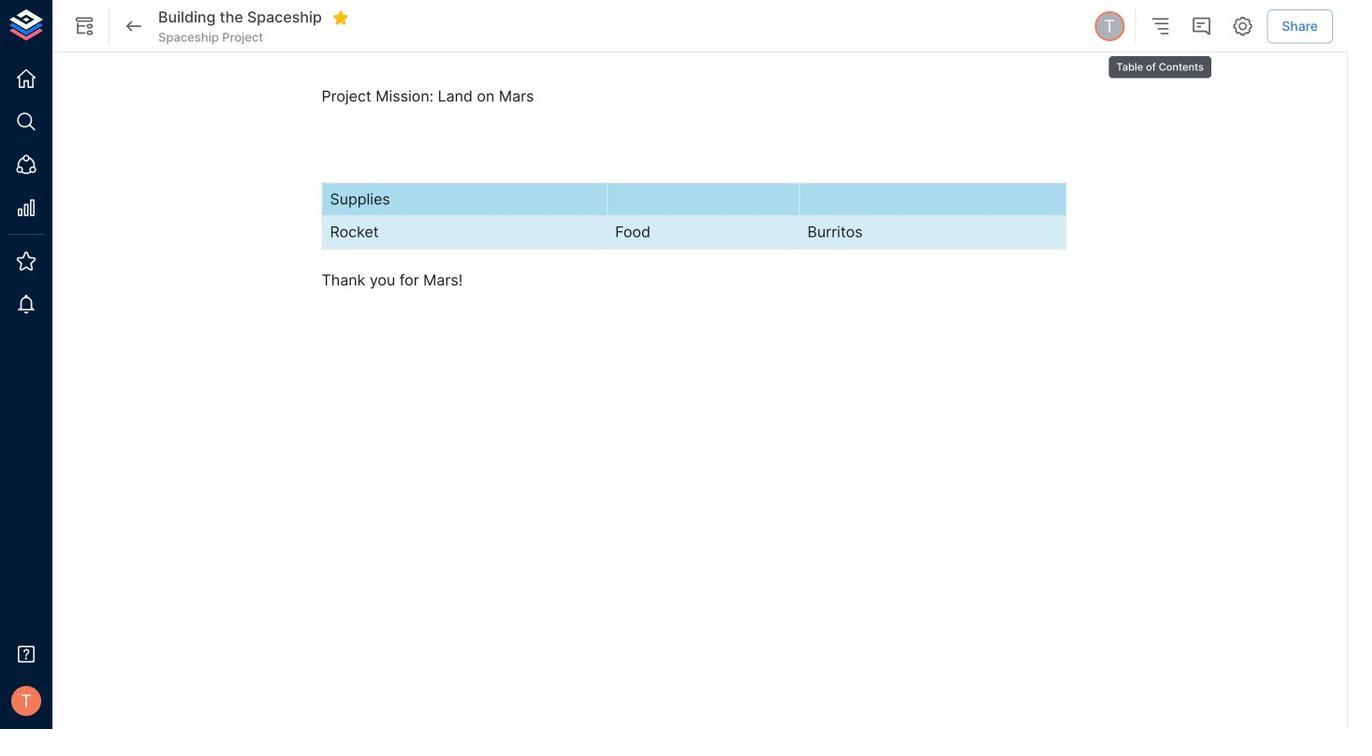 Task type: vqa. For each thing, say whether or not it's contained in the screenshot.
Show Wiki 'image'
yes



Task type: locate. For each thing, give the bounding box(es) containing it.
go back image
[[123, 15, 145, 37]]

table of contents image
[[1149, 15, 1172, 37]]

tooltip
[[1107, 43, 1213, 80]]

comments image
[[1190, 15, 1213, 37]]

settings image
[[1231, 15, 1254, 37]]



Task type: describe. For each thing, give the bounding box(es) containing it.
show wiki image
[[73, 15, 96, 37]]

remove favorite image
[[332, 9, 349, 26]]



